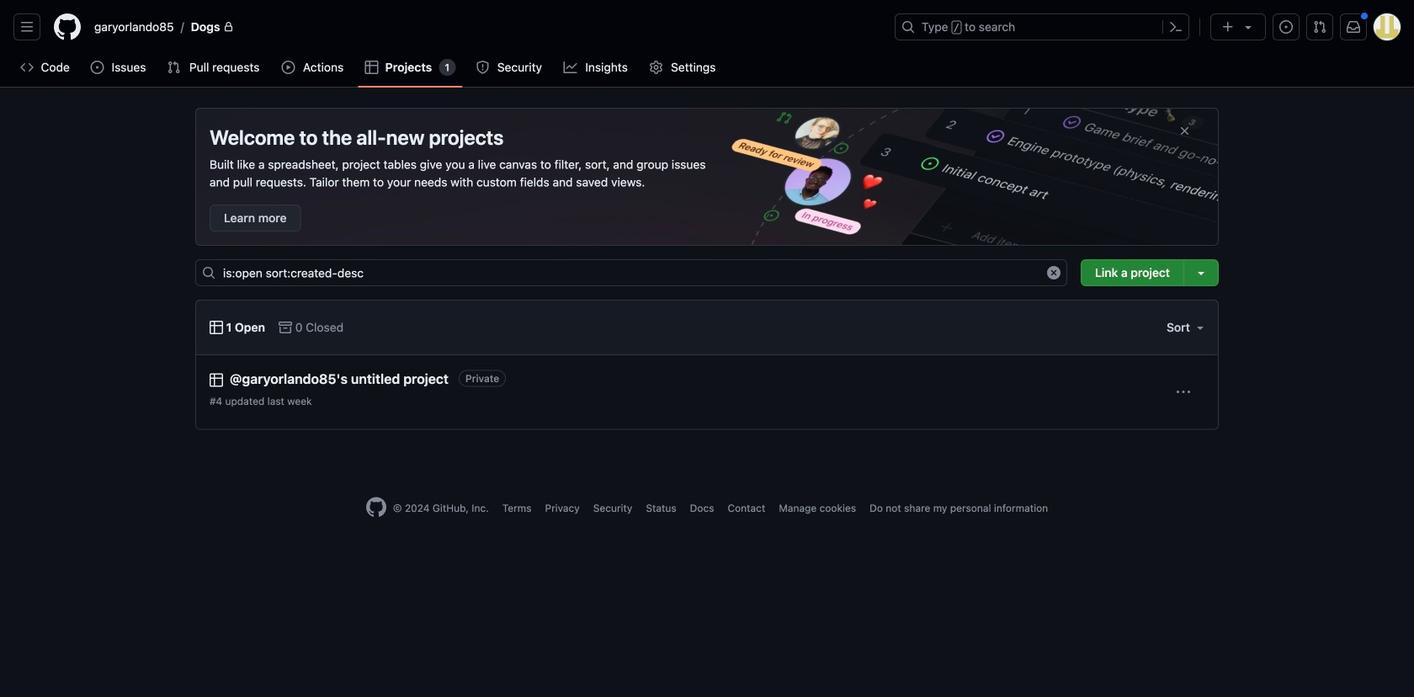 Task type: locate. For each thing, give the bounding box(es) containing it.
clear image
[[1048, 266, 1061, 280]]

1 vertical spatial issue opened image
[[90, 61, 104, 74]]

table image
[[365, 61, 379, 74]]

gear image
[[650, 61, 663, 74]]

git pull request image
[[167, 61, 181, 74]]

0 vertical spatial issue opened image
[[1280, 20, 1294, 34]]

Search all projects text field
[[195, 259, 1068, 286]]

lock image
[[224, 22, 234, 32]]

kebab horizontal image
[[1177, 386, 1191, 399]]

issue opened image
[[1280, 20, 1294, 34], [90, 61, 104, 74]]

triangle down image
[[1194, 321, 1208, 334]]

shield image
[[476, 61, 490, 74]]

issue opened image left git pull request image
[[1280, 20, 1294, 34]]

issue opened image right code image
[[90, 61, 104, 74]]

1 vertical spatial table image
[[210, 374, 223, 387]]

list
[[88, 13, 885, 40]]

1 horizontal spatial issue opened image
[[1280, 20, 1294, 34]]

0 horizontal spatial issue opened image
[[90, 61, 104, 74]]

search image
[[202, 266, 216, 280]]

table image
[[210, 321, 223, 334], [210, 374, 223, 387]]

0 vertical spatial table image
[[210, 321, 223, 334]]

homepage image
[[54, 13, 81, 40]]



Task type: vqa. For each thing, say whether or not it's contained in the screenshot.
on
no



Task type: describe. For each thing, give the bounding box(es) containing it.
command palette image
[[1170, 20, 1183, 34]]

archive image
[[279, 321, 292, 334]]

play image
[[282, 61, 295, 74]]

homepage image
[[366, 498, 386, 518]]

issue opened image for git pull request image
[[1280, 20, 1294, 34]]

issue opened image for git pull request icon
[[90, 61, 104, 74]]

graph image
[[564, 61, 577, 74]]

git pull request image
[[1314, 20, 1327, 34]]

triangle down image
[[1242, 20, 1256, 34]]

close image
[[1179, 124, 1192, 138]]

code image
[[20, 61, 34, 74]]

2 table image from the top
[[210, 374, 223, 387]]

plus image
[[1222, 20, 1236, 34]]

1 table image from the top
[[210, 321, 223, 334]]

notifications image
[[1348, 20, 1361, 34]]



